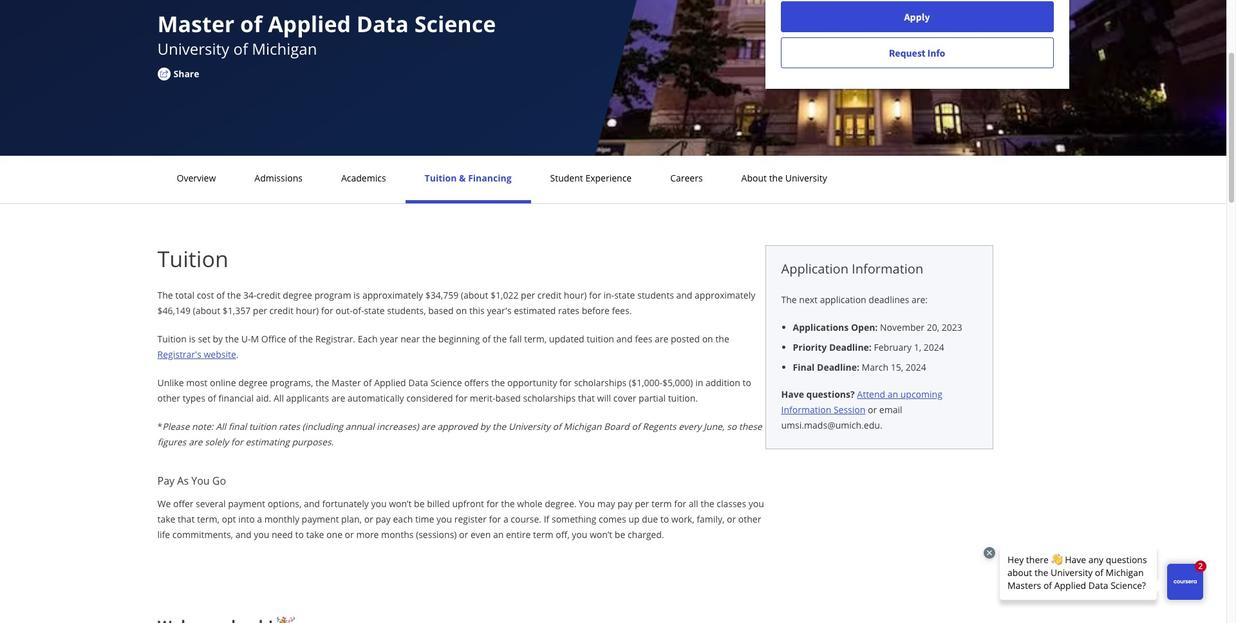 Task type: describe. For each thing, give the bounding box(es) containing it.
&
[[459, 172, 466, 184]]

tuition inside tuition is set by the u-m office of the registrar. each year near the beginning of the fall term, updated tuition and fees are posted on the registrar's website .
[[587, 333, 614, 345]]

something
[[552, 513, 597, 525]]

.
[[236, 348, 239, 361]]

about the university
[[742, 172, 827, 184]]

tuition & financing
[[425, 172, 512, 184]]

solely
[[205, 436, 229, 448]]

2023
[[942, 321, 963, 334]]

1 vertical spatial to
[[661, 513, 669, 525]]

application
[[781, 260, 849, 278]]

cover
[[614, 392, 637, 404]]

final
[[793, 361, 815, 374]]

for left in-
[[589, 289, 601, 301]]

we offer several payment options, and fortunately you won't be billed upfront for the whole degree. you may pay per term for all the classes you take that term, opt into a monthly payment plan, or pay each time you register for a course. if something comes up due to work, family, or other life commitments, and you need to take one or more months (sessions) or even an entire term off, you won't be charged.
[[157, 498, 764, 541]]

1 horizontal spatial won't
[[590, 529, 613, 541]]

2 a from the left
[[504, 513, 509, 525]]

for up even at the left of page
[[489, 513, 501, 525]]

and down into in the bottom of the page
[[235, 529, 252, 541]]

the right all
[[701, 498, 715, 510]]

$1,022
[[491, 289, 519, 301]]

other inside unlike most online degree programs, the master of applied data science offers the opportunity for scholarships ($1,000-$5,000) in addition to other types of financial aid. all applicants are automatically considered for merit-based scholarships that will cover partial tuition.
[[157, 392, 180, 404]]

as
[[177, 474, 189, 488]]

may
[[597, 498, 615, 510]]

1 horizontal spatial term
[[652, 498, 672, 510]]

term, inside the we offer several payment options, and fortunately you won't be billed upfront for the whole degree. you may pay per term for all the classes you take that term, opt into a monthly payment plan, or pay each time you register for a course. if something comes up due to work, family, or other life commitments, and you need to take one or more months (sessions) or even an entire term off, you won't be charged.
[[197, 513, 220, 525]]

by inside tuition is set by the u-m office of the registrar. each year near the beginning of the fall term, updated tuition and fees are posted on the registrar's website .
[[213, 333, 223, 345]]

master inside unlike most online degree programs, the master of applied data science offers the opportunity for scholarships ($1,000-$5,000) in addition to other types of financial aid. all applicants are automatically considered for merit-based scholarships that will cover partial tuition.
[[332, 377, 361, 389]]

and inside tuition is set by the u-m office of the registrar. each year near the beginning of the fall term, updated tuition and fees are posted on the registrar's website .
[[617, 333, 633, 345]]

registrar's website link
[[157, 348, 236, 361]]

aid.
[[256, 392, 271, 404]]

applied inside unlike most online degree programs, the master of applied data science offers the opportunity for scholarships ($1,000-$5,000) in addition to other types of financial aid. all applicants are automatically considered for merit-based scholarships that will cover partial tuition.
[[374, 377, 406, 389]]

admissions link
[[251, 172, 306, 184]]

degree inside the total cost of the 34-credit degree program is approximately $34,759 (about $1,022 per credit hour) for in-state students and approximately $46,149 (about $1,357 per credit hour) for out-of-state students, based on this year's estimated rates before fees.
[[283, 289, 312, 301]]

applied inside 'master of applied data science university of michigan'
[[268, 9, 351, 39]]

overview
[[177, 172, 216, 184]]

you down billed
[[437, 513, 452, 525]]

purposes.
[[292, 436, 334, 448]]

34-
[[243, 289, 257, 301]]

each
[[358, 333, 378, 345]]

opt
[[222, 513, 236, 525]]

you left need
[[254, 529, 269, 541]]

academics
[[341, 172, 386, 184]]

are down note:
[[189, 436, 202, 448]]

is inside the total cost of the 34-credit degree program is approximately $34,759 (about $1,022 per credit hour) for in-state students and approximately $46,149 (about $1,357 per credit hour) for out-of-state students, based on this year's estimated rates before fees.
[[354, 289, 360, 301]]

1 horizontal spatial (about
[[461, 289, 488, 301]]

billed
[[427, 498, 450, 510]]

most
[[186, 377, 208, 389]]

or down register
[[459, 529, 468, 541]]

considered
[[406, 392, 453, 404]]

priority deadline: february 1, 2024
[[793, 341, 945, 354]]

offer
[[173, 498, 194, 510]]

cost
[[197, 289, 214, 301]]

0 vertical spatial take
[[157, 513, 175, 525]]

addition
[[706, 377, 741, 389]]

1 vertical spatial term
[[533, 529, 554, 541]]

even
[[471, 529, 491, 541]]

these
[[739, 421, 762, 433]]

overview link
[[173, 172, 220, 184]]

list item containing priority deadline:
[[793, 341, 977, 354]]

student experience link
[[546, 172, 636, 184]]

the up applicants
[[316, 377, 329, 389]]

application information
[[781, 260, 924, 278]]

1 vertical spatial scholarships
[[523, 392, 576, 404]]

or up more
[[364, 513, 373, 525]]

the left fall
[[493, 333, 507, 345]]

$34,759
[[426, 289, 459, 301]]

1,
[[914, 341, 922, 354]]

types
[[183, 392, 205, 404]]

register
[[455, 513, 487, 525]]

the for tuition
[[157, 289, 173, 301]]

the total cost of the 34-credit degree program is approximately $34,759 (about $1,022 per credit hour) for in-state students and approximately $46,149 (about $1,357 per credit hour) for out-of-state students, based on this year's estimated rates before fees.
[[157, 289, 756, 317]]

final
[[228, 421, 247, 433]]

0 vertical spatial per
[[521, 289, 535, 301]]

registrar.
[[315, 333, 356, 345]]

that inside unlike most online degree programs, the master of applied data science offers the opportunity for scholarships ($1,000-$5,000) in addition to other types of financial aid. all applicants are automatically considered for merit-based scholarships that will cover partial tuition.
[[578, 392, 595, 404]]

0 horizontal spatial be
[[414, 498, 425, 510]]

1 vertical spatial university
[[785, 172, 827, 184]]

info
[[928, 46, 946, 59]]

michigan inside * please note: all final tuition rates (including annual increases) are approved by the university of michigan board of regents every june, so these figures are solely for estimating purposes.
[[564, 421, 602, 433]]

1 vertical spatial (about
[[193, 305, 220, 317]]

partial
[[639, 392, 666, 404]]

1 horizontal spatial be
[[615, 529, 626, 541]]

fortunately
[[322, 498, 369, 510]]

all
[[689, 498, 698, 510]]

applications open: november 20, 2023
[[793, 321, 963, 334]]

1 a from the left
[[257, 513, 262, 525]]

year's
[[487, 305, 512, 317]]

1 vertical spatial payment
[[302, 513, 339, 525]]

email
[[880, 404, 903, 416]]

0 vertical spatial hour)
[[564, 289, 587, 301]]

and inside the total cost of the 34-credit degree program is approximately $34,759 (about $1,022 per credit hour) for in-state students and approximately $46,149 (about $1,357 per credit hour) for out-of-state students, based on this year's estimated rates before fees.
[[676, 289, 693, 301]]

each
[[393, 513, 413, 525]]

careers link
[[667, 172, 707, 184]]

1 horizontal spatial take
[[306, 529, 324, 541]]

tuition for tuition
[[157, 244, 228, 274]]

$5,000)
[[663, 377, 693, 389]]

is inside tuition is set by the u-m office of the registrar. each year near the beginning of the fall term, updated tuition and fees are posted on the registrar's website .
[[189, 333, 196, 345]]

website
[[204, 348, 236, 361]]

0 vertical spatial scholarships
[[574, 377, 627, 389]]

the inside * please note: all final tuition rates (including annual increases) are approved by the university of michigan board of regents every june, so these figures are solely for estimating purposes.
[[492, 421, 506, 433]]

for right upfront
[[487, 498, 499, 510]]

estimated
[[514, 305, 556, 317]]

information inside 'attend an upcoming information session'
[[781, 404, 832, 416]]

you down something
[[572, 529, 588, 541]]

november
[[880, 321, 925, 334]]

list item containing final deadline:
[[793, 361, 977, 374]]

are down the considered
[[421, 421, 435, 433]]

0 vertical spatial you
[[191, 474, 210, 488]]

0 horizontal spatial won't
[[389, 498, 412, 510]]

student
[[550, 172, 583, 184]]

monthly
[[265, 513, 299, 525]]

life
[[157, 529, 170, 541]]

next
[[799, 294, 818, 306]]

list containing applications open:
[[787, 321, 977, 374]]

programs,
[[270, 377, 313, 389]]

(sessions)
[[416, 529, 457, 541]]

0 horizontal spatial per
[[253, 305, 267, 317]]

the left whole
[[501, 498, 515, 510]]

0 vertical spatial pay
[[618, 498, 633, 510]]

of inside the total cost of the 34-credit degree program is approximately $34,759 (about $1,022 per credit hour) for in-state students and approximately $46,149 (about $1,357 per credit hour) for out-of-state students, based on this year's estimated rates before fees.
[[216, 289, 225, 301]]

on inside tuition is set by the u-m office of the registrar. each year near the beginning of the fall term, updated tuition and fees are posted on the registrar's website .
[[702, 333, 713, 345]]

will
[[597, 392, 611, 404]]

into
[[238, 513, 255, 525]]

tuition for tuition is set by the u-m office of the registrar. each year near the beginning of the fall term, updated tuition and fees are posted on the registrar's website .
[[157, 333, 187, 345]]

commitments,
[[172, 529, 233, 541]]

list item containing applications open:
[[793, 321, 977, 334]]

or inside the or email umsi.mads@umich.edu.
[[868, 404, 877, 416]]

($1,000-
[[629, 377, 663, 389]]

1 vertical spatial state
[[364, 305, 385, 317]]

apply button
[[781, 1, 1054, 32]]

university inside * please note: all final tuition rates (including annual increases) are approved by the university of michigan board of regents every june, so these figures are solely for estimating purposes.
[[509, 421, 551, 433]]

for left all
[[674, 498, 687, 510]]

of-
[[353, 305, 364, 317]]

deadline: for priority deadline:
[[829, 341, 872, 354]]

every
[[679, 421, 702, 433]]

science inside 'master of applied data science university of michigan'
[[415, 9, 496, 39]]

march
[[862, 361, 889, 374]]

1 approximately from the left
[[363, 289, 423, 301]]

estimating
[[246, 436, 290, 448]]

$46,149
[[157, 305, 191, 317]]

deadline: for final deadline:
[[817, 361, 860, 374]]

the right posted
[[716, 333, 729, 345]]

student experience
[[550, 172, 632, 184]]

1 horizontal spatial information
[[852, 260, 924, 278]]

0 horizontal spatial payment
[[228, 498, 265, 510]]



Task type: vqa. For each thing, say whether or not it's contained in the screenshot.
or
yes



Task type: locate. For each thing, give the bounding box(es) containing it.
approximately up students,
[[363, 289, 423, 301]]

state up 'fees.'
[[614, 289, 635, 301]]

an inside the we offer several payment options, and fortunately you won't be billed upfront for the whole degree. you may pay per term for all the classes you take that term, opt into a monthly payment plan, or pay each time you register for a course. if something comes up due to work, family, or other life commitments, and you need to take one or more months (sessions) or even an entire term off, you won't be charged.
[[493, 529, 504, 541]]

term, inside tuition is set by the u-m office of the registrar. each year near the beginning of the fall term, updated tuition and fees are posted on the registrar's website .
[[524, 333, 547, 345]]

all inside unlike most online degree programs, the master of applied data science offers the opportunity for scholarships ($1,000-$5,000) in addition to other types of financial aid. all applicants are automatically considered for merit-based scholarships that will cover partial tuition.
[[274, 392, 284, 404]]

charged.
[[628, 529, 664, 541]]

university right about
[[785, 172, 827, 184]]

michigan inside 'master of applied data science university of michigan'
[[252, 38, 317, 59]]

all
[[274, 392, 284, 404], [216, 421, 226, 433]]

0 horizontal spatial university
[[157, 38, 229, 59]]

all inside * please note: all final tuition rates (including annual increases) are approved by the university of michigan board of regents every june, so these figures are solely for estimating purposes.
[[216, 421, 226, 433]]

list item up february
[[793, 321, 977, 334]]

payment up into in the bottom of the page
[[228, 498, 265, 510]]

master up automatically
[[332, 377, 361, 389]]

entire
[[506, 529, 531, 541]]

if
[[544, 513, 550, 525]]

experience
[[586, 172, 632, 184]]

are:
[[912, 294, 928, 306]]

0 horizontal spatial on
[[456, 305, 467, 317]]

2 vertical spatial to
[[295, 529, 304, 541]]

all up solely
[[216, 421, 226, 433]]

1 horizontal spatial other
[[739, 513, 761, 525]]

students,
[[387, 305, 426, 317]]

you inside the we offer several payment options, and fortunately you won't be billed upfront for the whole degree. you may pay per term for all the classes you take that term, opt into a monthly payment plan, or pay each time you register for a course. if something comes up due to work, family, or other life commitments, and you need to take one or more months (sessions) or even an entire term off, you won't be charged.
[[579, 498, 595, 510]]

the right about
[[769, 172, 783, 184]]

students
[[638, 289, 674, 301]]

automatically
[[348, 392, 404, 404]]

1 horizontal spatial hour)
[[564, 289, 587, 301]]

university down opportunity
[[509, 421, 551, 433]]

tuition up the registrar's
[[157, 333, 187, 345]]

2 approximately from the left
[[695, 289, 756, 301]]

share button
[[157, 67, 219, 80]]

information down have questions?
[[781, 404, 832, 416]]

approximately
[[363, 289, 423, 301], [695, 289, 756, 301]]

payment up one on the bottom of page
[[302, 513, 339, 525]]

2 vertical spatial university
[[509, 421, 551, 433]]

0 horizontal spatial degree
[[238, 377, 268, 389]]

1 vertical spatial is
[[189, 333, 196, 345]]

tuition inside * please note: all final tuition rates (including annual increases) are approved by the university of michigan board of regents every june, so these figures are solely for estimating purposes.
[[249, 421, 276, 433]]

and right options,
[[304, 498, 320, 510]]

based down opportunity
[[496, 392, 521, 404]]

tuition up total
[[157, 244, 228, 274]]

the down merit-
[[492, 421, 506, 433]]

out-
[[336, 305, 353, 317]]

0 vertical spatial master
[[157, 9, 235, 39]]

1 horizontal spatial master
[[332, 377, 361, 389]]

list item down february
[[793, 361, 977, 374]]

degree up aid. at the left
[[238, 377, 268, 389]]

(about down the cost
[[193, 305, 220, 317]]

the left u-
[[225, 333, 239, 345]]

the left registrar.
[[299, 333, 313, 345]]

that left the will
[[578, 392, 595, 404]]

state up each
[[364, 305, 385, 317]]

rates inside * please note: all final tuition rates (including annual increases) are approved by the university of michigan board of regents every june, so these figures are solely for estimating purposes.
[[279, 421, 300, 433]]

0 horizontal spatial to
[[295, 529, 304, 541]]

for down program
[[321, 305, 333, 317]]

0 vertical spatial michigan
[[252, 38, 317, 59]]

rates up 'estimating'
[[279, 421, 300, 433]]

the inside the total cost of the 34-credit degree program is approximately $34,759 (about $1,022 per credit hour) for in-state students and approximately $46,149 (about $1,357 per credit hour) for out-of-state students, based on this year's estimated rates before fees.
[[227, 289, 241, 301]]

tuition is set by the u-m office of the registrar. each year near the beginning of the fall term, updated tuition and fees are posted on the registrar's website .
[[157, 333, 729, 361]]

list item down applications open: november 20, 2023
[[793, 341, 977, 354]]

an inside 'attend an upcoming information session'
[[888, 388, 898, 401]]

1 horizontal spatial a
[[504, 513, 509, 525]]

0 vertical spatial applied
[[268, 9, 351, 39]]

deadline: up the "questions?"
[[817, 361, 860, 374]]

15,
[[891, 361, 904, 374]]

1 list item from the top
[[793, 321, 977, 334]]

program
[[315, 289, 351, 301]]

that inside the we offer several payment options, and fortunately you won't be billed upfront for the whole degree. you may pay per term for all the classes you take that term, opt into a monthly payment plan, or pay each time you register for a course. if something comes up due to work, family, or other life commitments, and you need to take one or more months (sessions) or even an entire term off, you won't be charged.
[[178, 513, 195, 525]]

0 horizontal spatial term
[[533, 529, 554, 541]]

is
[[354, 289, 360, 301], [189, 333, 196, 345]]

2024
[[924, 341, 945, 354], [906, 361, 927, 374]]

the up $1,357
[[227, 289, 241, 301]]

0 vertical spatial data
[[357, 9, 409, 39]]

0 vertical spatial science
[[415, 9, 496, 39]]

1 vertical spatial list item
[[793, 341, 977, 354]]

term down if
[[533, 529, 554, 541]]

family,
[[697, 513, 725, 525]]

* please note: all final tuition rates (including annual increases) are approved by the university of michigan board of regents every june, so these figures are solely for estimating purposes.
[[157, 421, 762, 448]]

1 vertical spatial on
[[702, 333, 713, 345]]

updated
[[549, 333, 585, 345]]

data
[[357, 9, 409, 39], [408, 377, 428, 389]]

data inside unlike most online degree programs, the master of applied data science offers the opportunity for scholarships ($1,000-$5,000) in addition to other types of financial aid. all applicants are automatically considered for merit-based scholarships that will cover partial tuition.
[[408, 377, 428, 389]]

20,
[[927, 321, 940, 334]]

this
[[469, 305, 485, 317]]

by inside * please note: all final tuition rates (including annual increases) are approved by the university of michigan board of regents every june, so these figures are solely for estimating purposes.
[[480, 421, 490, 433]]

opportunity
[[507, 377, 557, 389]]

0 horizontal spatial applied
[[268, 9, 351, 39]]

request info
[[889, 46, 946, 59]]

approved
[[437, 421, 478, 433]]

tuition inside tuition is set by the u-m office of the registrar. each year near the beginning of the fall term, updated tuition and fees are posted on the registrar's website .
[[157, 333, 187, 345]]

1 vertical spatial hour)
[[296, 305, 319, 317]]

2 horizontal spatial to
[[743, 377, 752, 389]]

1 vertical spatial master
[[332, 377, 361, 389]]

by right the set
[[213, 333, 223, 345]]

0 horizontal spatial state
[[364, 305, 385, 317]]

0 vertical spatial university
[[157, 38, 229, 59]]

we
[[157, 498, 171, 510]]

for right opportunity
[[560, 377, 572, 389]]

list
[[787, 321, 977, 374]]

all right aid. at the left
[[274, 392, 284, 404]]

you up more
[[371, 498, 387, 510]]

an right even at the left of page
[[493, 529, 504, 541]]

are inside tuition is set by the u-m office of the registrar. each year near the beginning of the fall term, updated tuition and fees are posted on the registrar's website .
[[655, 333, 669, 345]]

and
[[676, 289, 693, 301], [617, 333, 633, 345], [304, 498, 320, 510], [235, 529, 252, 541]]

in-
[[604, 289, 614, 301]]

3 list item from the top
[[793, 361, 977, 374]]

term, down several
[[197, 513, 220, 525]]

list item
[[793, 321, 977, 334], [793, 341, 977, 354], [793, 361, 977, 374]]

work,
[[672, 513, 695, 525]]

attend
[[857, 388, 886, 401]]

1 horizontal spatial state
[[614, 289, 635, 301]]

data inside 'master of applied data science university of michigan'
[[357, 9, 409, 39]]

for inside * please note: all final tuition rates (including annual increases) are approved by the university of michigan board of regents every june, so these figures are solely for estimating purposes.
[[231, 436, 243, 448]]

in
[[696, 377, 703, 389]]

0 vertical spatial that
[[578, 392, 595, 404]]

several
[[196, 498, 226, 510]]

the up the $46,149
[[157, 289, 173, 301]]

term, right fall
[[524, 333, 547, 345]]

open:
[[851, 321, 878, 334]]

deadlines
[[869, 294, 910, 306]]

2 horizontal spatial university
[[785, 172, 827, 184]]

credit
[[257, 289, 281, 301], [538, 289, 562, 301], [270, 305, 294, 317]]

options,
[[268, 498, 302, 510]]

1 horizontal spatial approximately
[[695, 289, 756, 301]]

0 horizontal spatial all
[[216, 421, 226, 433]]

1 horizontal spatial michigan
[[564, 421, 602, 433]]

0 horizontal spatial hour)
[[296, 305, 319, 317]]

term up due
[[652, 498, 672, 510]]

0 vertical spatial all
[[274, 392, 284, 404]]

more
[[356, 529, 379, 541]]

1 horizontal spatial to
[[661, 513, 669, 525]]

1 vertical spatial take
[[306, 529, 324, 541]]

u-
[[241, 333, 251, 345]]

unlike
[[157, 377, 184, 389]]

0 horizontal spatial a
[[257, 513, 262, 525]]

are right applicants
[[332, 392, 345, 404]]

upfront
[[452, 498, 484, 510]]

you right as
[[191, 474, 210, 488]]

2 vertical spatial per
[[635, 498, 649, 510]]

have
[[781, 388, 804, 401]]

or down classes
[[727, 513, 736, 525]]

1 vertical spatial won't
[[590, 529, 613, 541]]

university up share button at top
[[157, 38, 229, 59]]

0 vertical spatial to
[[743, 377, 752, 389]]

0 vertical spatial (about
[[461, 289, 488, 301]]

per up due
[[635, 498, 649, 510]]

a right into in the bottom of the page
[[257, 513, 262, 525]]

won't up each
[[389, 498, 412, 510]]

months
[[381, 529, 414, 541]]

financial
[[218, 392, 254, 404]]

you right classes
[[749, 498, 764, 510]]

2024 right 15,
[[906, 361, 927, 374]]

per up the estimated
[[521, 289, 535, 301]]

0 vertical spatial degree
[[283, 289, 312, 301]]

1 horizontal spatial on
[[702, 333, 713, 345]]

science inside unlike most online degree programs, the master of applied data science offers the opportunity for scholarships ($1,000-$5,000) in addition to other types of financial aid. all applicants are automatically considered for merit-based scholarships that will cover partial tuition.
[[431, 377, 462, 389]]

degree left program
[[283, 289, 312, 301]]

be down comes
[[615, 529, 626, 541]]

0 vertical spatial by
[[213, 333, 223, 345]]

1 vertical spatial be
[[615, 529, 626, 541]]

and left fees
[[617, 333, 633, 345]]

careers
[[670, 172, 703, 184]]

0 vertical spatial rates
[[558, 305, 580, 317]]

be up time on the bottom left of the page
[[414, 498, 425, 510]]

pay left each
[[376, 513, 391, 525]]

0 horizontal spatial that
[[178, 513, 195, 525]]

per
[[521, 289, 535, 301], [253, 305, 267, 317], [635, 498, 649, 510]]

near
[[401, 333, 420, 345]]

0 horizontal spatial you
[[191, 474, 210, 488]]

0 vertical spatial is
[[354, 289, 360, 301]]

1 horizontal spatial based
[[496, 392, 521, 404]]

0 horizontal spatial approximately
[[363, 289, 423, 301]]

1 horizontal spatial pay
[[618, 498, 633, 510]]

1 horizontal spatial that
[[578, 392, 595, 404]]

(about up this
[[461, 289, 488, 301]]

total
[[175, 289, 194, 301]]

0 horizontal spatial other
[[157, 392, 180, 404]]

please
[[162, 421, 190, 433]]

hour) down program
[[296, 305, 319, 317]]

1 vertical spatial pay
[[376, 513, 391, 525]]

scholarships up the will
[[574, 377, 627, 389]]

you
[[191, 474, 210, 488], [579, 498, 595, 510]]

$1,357
[[223, 305, 251, 317]]

0 vertical spatial payment
[[228, 498, 265, 510]]

2024 for priority deadline: february 1, 2024
[[924, 341, 945, 354]]

about
[[742, 172, 767, 184]]

go
[[212, 474, 226, 488]]

unlike most online degree programs, the master of applied data science offers the opportunity for scholarships ($1,000-$5,000) in addition to other types of financial aid. all applicants are automatically considered for merit-based scholarships that will cover partial tuition.
[[157, 377, 752, 404]]

the right the near
[[422, 333, 436, 345]]

0 vertical spatial be
[[414, 498, 425, 510]]

a up entire
[[504, 513, 509, 525]]

1 vertical spatial other
[[739, 513, 761, 525]]

about the university link
[[738, 172, 831, 184]]

0 vertical spatial other
[[157, 392, 180, 404]]

on inside the total cost of the 34-credit degree program is approximately $34,759 (about $1,022 per credit hour) for in-state students and approximately $46,149 (about $1,357 per credit hour) for out-of-state students, based on this year's estimated rates before fees.
[[456, 305, 467, 317]]

and right students
[[676, 289, 693, 301]]

0 vertical spatial 2024
[[924, 341, 945, 354]]

rates left 'before'
[[558, 305, 580, 317]]

term,
[[524, 333, 547, 345], [197, 513, 220, 525]]

plan,
[[341, 513, 362, 525]]

0 horizontal spatial based
[[428, 305, 454, 317]]

based inside unlike most online degree programs, the master of applied data science offers the opportunity for scholarships ($1,000-$5,000) in addition to other types of financial aid. all applicants are automatically considered for merit-based scholarships that will cover partial tuition.
[[496, 392, 521, 404]]

based inside the total cost of the 34-credit degree program is approximately $34,759 (about $1,022 per credit hour) for in-state students and approximately $46,149 (about $1,357 per credit hour) for out-of-state students, based on this year's estimated rates before fees.
[[428, 305, 454, 317]]

the inside the total cost of the 34-credit degree program is approximately $34,759 (about $1,022 per credit hour) for in-state students and approximately $46,149 (about $1,357 per credit hour) for out-of-state students, based on this year's estimated rates before fees.
[[157, 289, 173, 301]]

hour) up 'before'
[[564, 289, 587, 301]]

to right due
[[661, 513, 669, 525]]

1 vertical spatial applied
[[374, 377, 406, 389]]

deadline: up final deadline: march 15, 2024 in the bottom of the page
[[829, 341, 872, 354]]

pay
[[618, 498, 633, 510], [376, 513, 391, 525]]

0 horizontal spatial information
[[781, 404, 832, 416]]

0 vertical spatial won't
[[389, 498, 412, 510]]

applications
[[793, 321, 849, 334]]

the left next
[[781, 294, 797, 306]]

2 list item from the top
[[793, 341, 977, 354]]

0 horizontal spatial take
[[157, 513, 175, 525]]

tuition up 'estimating'
[[249, 421, 276, 433]]

the right offers
[[491, 377, 505, 389]]

university inside 'master of applied data science university of michigan'
[[157, 38, 229, 59]]

rates inside the total cost of the 34-credit degree program is approximately $34,759 (about $1,022 per credit hour) for in-state students and approximately $46,149 (about $1,357 per credit hour) for out-of-state students, based on this year's estimated rates before fees.
[[558, 305, 580, 317]]

other down unlike
[[157, 392, 180, 404]]

rates
[[558, 305, 580, 317], [279, 421, 300, 433]]

1 vertical spatial per
[[253, 305, 267, 317]]

beginning
[[438, 333, 480, 345]]

information up deadlines
[[852, 260, 924, 278]]

have questions?
[[781, 388, 855, 401]]

scholarships
[[574, 377, 627, 389], [523, 392, 576, 404]]

approximately up posted
[[695, 289, 756, 301]]

degree inside unlike most online degree programs, the master of applied data science offers the opportunity for scholarships ($1,000-$5,000) in addition to other types of financial aid. all applicants are automatically considered for merit-based scholarships that will cover partial tuition.
[[238, 377, 268, 389]]

are right fees
[[655, 333, 669, 345]]

other
[[157, 392, 180, 404], [739, 513, 761, 525]]

pay as you go
[[157, 474, 226, 488]]

0 horizontal spatial by
[[213, 333, 223, 345]]

the
[[769, 172, 783, 184], [227, 289, 241, 301], [225, 333, 239, 345], [299, 333, 313, 345], [422, 333, 436, 345], [493, 333, 507, 345], [716, 333, 729, 345], [316, 377, 329, 389], [491, 377, 505, 389], [492, 421, 506, 433], [501, 498, 515, 510], [701, 498, 715, 510]]

share
[[174, 68, 199, 80]]

0 horizontal spatial master
[[157, 9, 235, 39]]

2024 for final deadline: march 15, 2024
[[906, 361, 927, 374]]

figures
[[157, 436, 186, 448]]

0 vertical spatial deadline:
[[829, 341, 872, 354]]

or down attend at bottom
[[868, 404, 877, 416]]

based down '$34,759' in the top left of the page
[[428, 305, 454, 317]]

other inside the we offer several payment options, and fortunately you won't be billed upfront for the whole degree. you may pay per term for all the classes you take that term, opt into a monthly payment plan, or pay each time you register for a course. if something comes up due to work, family, or other life commitments, and you need to take one or more months (sessions) or even an entire term off, you won't be charged.
[[739, 513, 761, 525]]

1 vertical spatial rates
[[279, 421, 300, 433]]

pay
[[157, 474, 175, 488]]

0 horizontal spatial rates
[[279, 421, 300, 433]]

or right one on the bottom of page
[[345, 529, 354, 541]]

1 horizontal spatial is
[[354, 289, 360, 301]]

1 vertical spatial deadline:
[[817, 361, 860, 374]]

1 horizontal spatial you
[[579, 498, 595, 510]]

that down offer
[[178, 513, 195, 525]]

1 vertical spatial data
[[408, 377, 428, 389]]

master up share button at top
[[157, 9, 235, 39]]

state
[[614, 289, 635, 301], [364, 305, 385, 317]]

0 vertical spatial an
[[888, 388, 898, 401]]

a
[[257, 513, 262, 525], [504, 513, 509, 525]]

1 vertical spatial that
[[178, 513, 195, 525]]

1 vertical spatial information
[[781, 404, 832, 416]]

per inside the we offer several payment options, and fortunately you won't be billed upfront for the whole degree. you may pay per term for all the classes you take that term, opt into a monthly payment plan, or pay each time you register for a course. if something comes up due to work, family, or other life commitments, and you need to take one or more months (sessions) or even an entire term off, you won't be charged.
[[635, 498, 649, 510]]

an up email in the bottom right of the page
[[888, 388, 898, 401]]

for left merit-
[[455, 392, 468, 404]]

1 horizontal spatial the
[[781, 294, 797, 306]]

1 vertical spatial tuition
[[157, 244, 228, 274]]

you
[[371, 498, 387, 510], [749, 498, 764, 510], [437, 513, 452, 525], [254, 529, 269, 541], [572, 529, 588, 541]]

other down classes
[[739, 513, 761, 525]]

m
[[251, 333, 259, 345]]

0 horizontal spatial pay
[[376, 513, 391, 525]]

need
[[272, 529, 293, 541]]

2 horizontal spatial per
[[635, 498, 649, 510]]

1 vertical spatial tuition
[[249, 421, 276, 433]]

tuition down 'before'
[[587, 333, 614, 345]]

on right posted
[[702, 333, 713, 345]]

due
[[642, 513, 658, 525]]

the for application information
[[781, 294, 797, 306]]

priority
[[793, 341, 827, 354]]

pay up the up
[[618, 498, 633, 510]]

comes
[[599, 513, 626, 525]]

regents
[[643, 421, 676, 433]]

to inside unlike most online degree programs, the master of applied data science offers the opportunity for scholarships ($1,000-$5,000) in addition to other types of financial aid. all applicants are automatically considered for merit-based scholarships that will cover partial tuition.
[[743, 377, 752, 389]]

based
[[428, 305, 454, 317], [496, 392, 521, 404]]

0 vertical spatial information
[[852, 260, 924, 278]]

you left may
[[579, 498, 595, 510]]

are inside unlike most online degree programs, the master of applied data science offers the opportunity for scholarships ($1,000-$5,000) in addition to other types of financial aid. all applicants are automatically considered for merit-based scholarships that will cover partial tuition.
[[332, 392, 345, 404]]

tuition for tuition & financing
[[425, 172, 457, 184]]

master inside 'master of applied data science university of michigan'
[[157, 9, 235, 39]]

deadline:
[[829, 341, 872, 354], [817, 361, 860, 374]]

scholarships down opportunity
[[523, 392, 576, 404]]

or email umsi.mads@umich.edu.
[[781, 404, 903, 431]]

is left the set
[[189, 333, 196, 345]]

merit-
[[470, 392, 496, 404]]

1 horizontal spatial degree
[[283, 289, 312, 301]]

tuition left the &
[[425, 172, 457, 184]]



